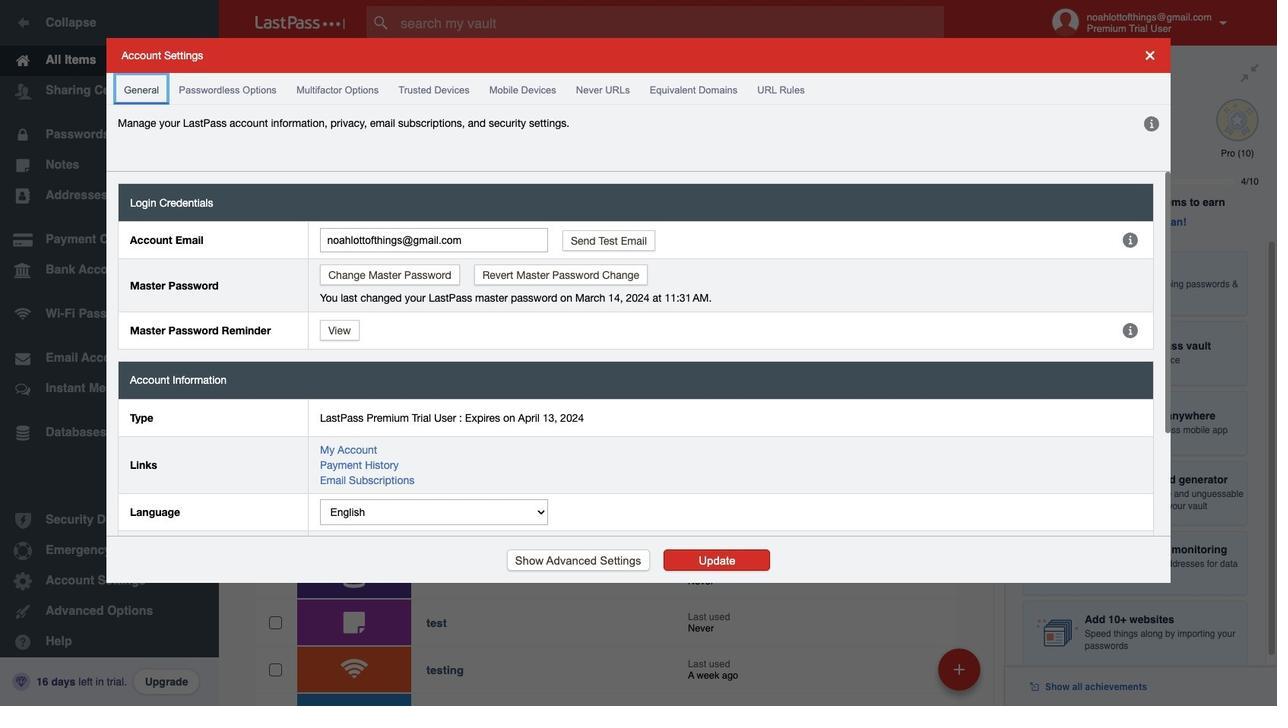 Task type: locate. For each thing, give the bounding box(es) containing it.
main navigation navigation
[[0, 0, 219, 707]]

new item image
[[955, 664, 965, 675]]

Search search field
[[367, 6, 974, 40]]

lastpass image
[[256, 16, 345, 30]]



Task type: describe. For each thing, give the bounding box(es) containing it.
new item navigation
[[933, 644, 990, 707]]

vault options navigation
[[219, 46, 1006, 91]]

search my vault text field
[[367, 6, 974, 40]]



Task type: vqa. For each thing, say whether or not it's contained in the screenshot.
Main navigation navigation
yes



